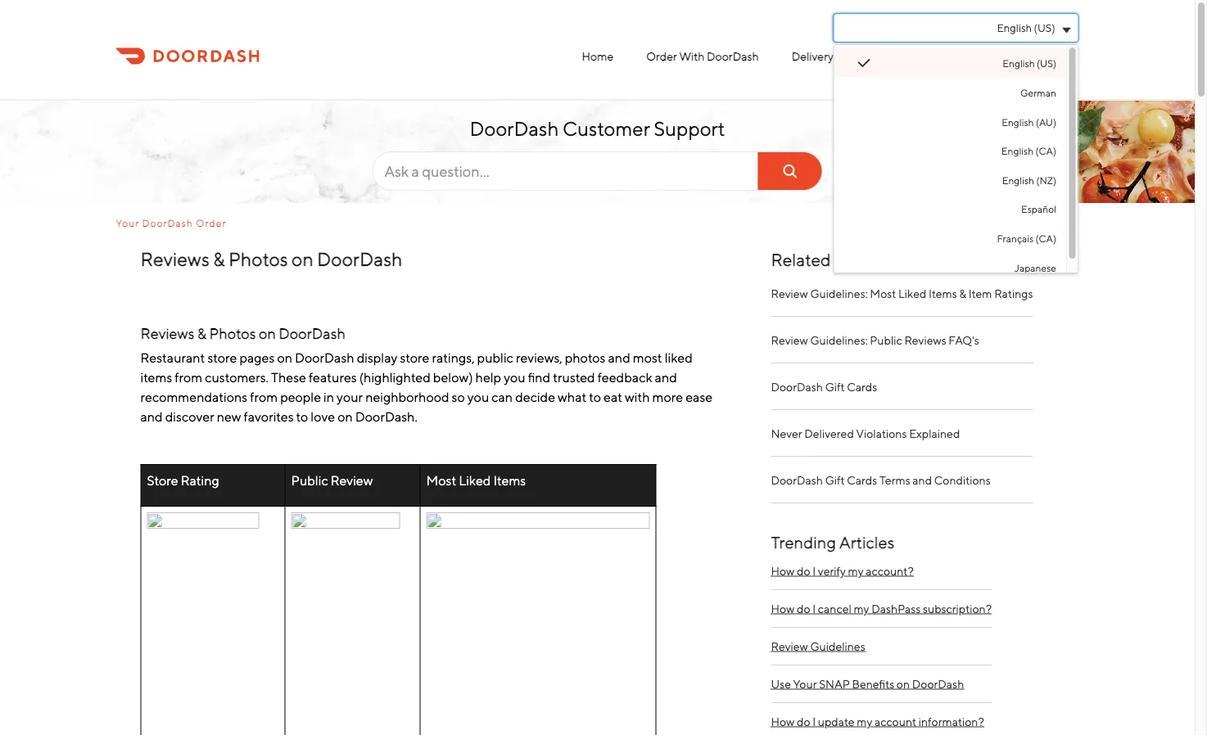 Task type: describe. For each thing, give the bounding box(es) containing it.
english left (au)
[[1002, 116, 1034, 128]]

english down the english (au)
[[1002, 145, 1034, 157]]

english (ca)
[[1002, 145, 1057, 157]]

benefits
[[853, 678, 895, 691]]

topics inside topics 'link'
[[1036, 49, 1069, 63]]

never delivered violations explained link
[[772, 411, 1034, 457]]

ratings,
[[432, 350, 475, 366]]

find
[[528, 370, 551, 385]]

doordash gift cards terms and conditions link
[[772, 457, 1034, 504]]

discover
[[165, 409, 214, 425]]

your inside use your snap benefits on doordash link
[[794, 678, 817, 691]]

delivery
[[792, 49, 834, 63]]

do for cancel
[[797, 602, 811, 616]]

photos
[[565, 350, 606, 366]]

review for review guidelines: most liked items & item ratings
[[772, 287, 809, 301]]

español
[[1021, 204, 1057, 215]]

guidelines
[[811, 640, 866, 654]]

review guidelines: most liked items & item ratings link
[[772, 271, 1034, 317]]

menu containing home
[[368, 43, 1073, 70]]

customer
[[563, 117, 651, 140]]

display
[[357, 350, 398, 366]]

articles for trending articles
[[840, 534, 895, 553]]

use your snap benefits on doordash
[[772, 678, 965, 691]]

(ca) for english (ca)
[[1036, 145, 1057, 157]]

1 horizontal spatial liked
[[899, 287, 927, 301]]

1 horizontal spatial most
[[870, 287, 897, 301]]

english inside button
[[998, 21, 1033, 34]]

features
[[309, 370, 357, 385]]

dashpass
[[872, 602, 921, 616]]

Preferred Language, English (US) button
[[834, 13, 1080, 43]]

articles for related articles
[[835, 250, 893, 270]]

text default image
[[858, 56, 871, 69]]

photos for reviews & photos on doordash restaurant store pages on doordash display store ratings, public reviews, photos and most liked items from customers. these features (highlighted below) help you find trusted feedback and recommendations from people in your neighborhood so you can decide what to eat with more ease and discover new favorites to love on doordash.
[[209, 325, 256, 343]]

ratings
[[995, 287, 1034, 301]]

item
[[969, 287, 993, 301]]

1 horizontal spatial support
[[836, 49, 878, 63]]

and right terms
[[913, 474, 933, 488]]

order inside order with doordash link
[[647, 49, 677, 63]]

and up feedback
[[608, 350, 631, 366]]

favorites
[[244, 409, 294, 425]]

doordash gift cards link
[[772, 364, 1034, 411]]

love
[[311, 409, 335, 425]]

(nz)
[[1037, 175, 1057, 186]]

violations
[[857, 428, 908, 441]]

1 horizontal spatial you
[[504, 370, 526, 385]]

guidelines: for most
[[811, 287, 868, 301]]

update
[[818, 716, 855, 729]]

(us) inside button
[[1035, 21, 1056, 34]]

english left (nz)
[[1002, 175, 1035, 186]]

my for account?
[[849, 565, 864, 578]]

2 store from the left
[[400, 350, 430, 366]]

english (au)
[[1002, 116, 1057, 128]]

and left 'discover'
[[141, 409, 163, 425]]

how for how do i verify my account?
[[772, 565, 795, 578]]

most
[[633, 350, 663, 366]]

german
[[1021, 87, 1057, 99]]

how do i cancel my dashpass subscription? link
[[772, 591, 992, 629]]

account?
[[866, 565, 914, 578]]

reviews & photos on doordash restaurant store pages on doordash display store ratings, public reviews, photos and most liked items from customers. these features (highlighted below) help you find trusted feedback and recommendations from people in your neighborhood so you can decide what to eat with more ease and discover new favorites to love on doordash.
[[141, 325, 716, 425]]

doordash.
[[355, 409, 418, 425]]

and up more
[[655, 370, 678, 385]]

delivery support
[[792, 49, 878, 63]]

(us) inside option
[[1037, 58, 1057, 69]]

ease
[[686, 389, 713, 405]]

related
[[772, 250, 831, 270]]

popular topics
[[911, 49, 986, 63]]

1 store from the left
[[208, 350, 237, 366]]

your
[[337, 389, 363, 405]]

your doordash order
[[116, 218, 227, 229]]

account
[[875, 716, 917, 729]]

how do i update my account information? link
[[772, 704, 992, 736]]

consumer help home image
[[116, 46, 259, 66]]

1 vertical spatial liked
[[459, 473, 491, 489]]

so
[[452, 389, 465, 405]]

with inside reviews & photos on doordash restaurant store pages on doordash display store ratings, public reviews, photos and most liked items from customers. these features (highlighted below) help you find trusted feedback and recommendations from people in your neighborhood so you can decide what to eat with more ease and discover new favorites to love on doordash.
[[625, 389, 650, 405]]

(ca) for français (ca)
[[1036, 233, 1057, 244]]

japanese
[[1015, 262, 1057, 274]]

cards for doordash gift cards terms and conditions
[[848, 474, 878, 488]]

how for how do i update my account information?
[[772, 716, 795, 729]]

cancel
[[818, 602, 852, 616]]

delivery support link
[[788, 43, 882, 70]]

1 horizontal spatial to
[[589, 389, 601, 405]]

review guidelines: public reviews faq's link
[[772, 317, 1034, 364]]

restaurant
[[141, 350, 205, 366]]

liked
[[665, 350, 693, 366]]

how do i verify my account? link
[[772, 553, 992, 591]]

how do i verify my account?
[[772, 565, 914, 578]]

feedback
[[598, 370, 653, 385]]

order with doordash
[[647, 49, 759, 63]]

1 vertical spatial most
[[427, 473, 457, 489]]

what
[[558, 389, 587, 405]]

trusted
[[553, 370, 595, 385]]

store
[[147, 473, 178, 489]]

1 vertical spatial to
[[296, 409, 308, 425]]

0 horizontal spatial support
[[654, 117, 726, 140]]

verify
[[818, 565, 846, 578]]

order inside your doordash order link
[[196, 218, 227, 229]]

reviews for reviews & photos on doordash restaurant store pages on doordash display store ratings, public reviews, photos and most liked items from customers. these features (highlighted below) help you find trusted feedback and recommendations from people in your neighborhood so you can decide what to eat with more ease and discover new favorites to love on doordash.
[[141, 325, 195, 343]]

1 vertical spatial from
[[250, 389, 278, 405]]

doordash customer support
[[470, 117, 726, 140]]

home
[[582, 49, 614, 63]]

english (us) inside button
[[998, 21, 1056, 34]]

eat
[[604, 389, 623, 405]]

english (nz)
[[1002, 175, 1057, 186]]

decide
[[516, 389, 556, 405]]

reviews for reviews & photos on doordash
[[141, 248, 210, 270]]

review down love in the bottom of the page
[[331, 473, 373, 489]]

english (us) option
[[835, 48, 1067, 78]]

review guidelines: public reviews faq's
[[772, 334, 980, 348]]

doordash gift cards
[[772, 381, 878, 394]]

new
[[217, 409, 241, 425]]

1 vertical spatial items
[[494, 473, 526, 489]]

popular
[[911, 49, 951, 63]]

review guidelines
[[772, 640, 866, 654]]

do for verify
[[797, 565, 811, 578]]

help
[[476, 370, 502, 385]]

1 vertical spatial public
[[291, 473, 328, 489]]

do for update
[[797, 716, 811, 729]]

these
[[271, 370, 306, 385]]



Task type: locate. For each thing, give the bounding box(es) containing it.
2 gift from the top
[[826, 474, 845, 488]]

0 vertical spatial most
[[870, 287, 897, 301]]

1 vertical spatial how
[[772, 602, 795, 616]]

english inside option
[[1003, 58, 1035, 69]]

1 vertical spatial articles
[[840, 534, 895, 553]]

your doordash order link
[[116, 217, 233, 229]]

reviews,
[[516, 350, 563, 366]]

liked
[[899, 287, 927, 301], [459, 473, 491, 489]]

1 vertical spatial with
[[625, 389, 650, 405]]

0 vertical spatial order
[[647, 49, 677, 63]]

0 vertical spatial i
[[813, 565, 816, 578]]

1 vertical spatial (us)
[[1037, 58, 1057, 69]]

0 vertical spatial you
[[504, 370, 526, 385]]

2 vertical spatial how
[[772, 716, 795, 729]]

support
[[836, 49, 878, 63], [654, 117, 726, 140]]

0 vertical spatial support
[[836, 49, 878, 63]]

reviews inside "link"
[[905, 334, 947, 348]]

1 horizontal spatial topics
[[1036, 49, 1069, 63]]

0 vertical spatial your
[[116, 218, 140, 229]]

2 vertical spatial do
[[797, 716, 811, 729]]

support down order with doordash link
[[654, 117, 726, 140]]

from up recommendations
[[175, 370, 203, 385]]

do left "update"
[[797, 716, 811, 729]]

review guidelines: most liked items & item ratings
[[772, 287, 1034, 301]]

review up the doordash gift cards
[[772, 334, 809, 348]]

english up german
[[1003, 58, 1035, 69]]

0 vertical spatial items
[[929, 287, 958, 301]]

0 vertical spatial cards
[[848, 381, 878, 394]]

list box containing english (us)
[[834, 44, 1080, 282]]

never delivered violations explained
[[772, 428, 963, 441]]

i for cancel
[[813, 602, 816, 616]]

1 i from the top
[[813, 565, 816, 578]]

&
[[213, 248, 225, 270], [960, 287, 967, 301], [197, 325, 207, 343]]

(us)
[[1035, 21, 1056, 34], [1037, 58, 1057, 69]]

english (us)
[[998, 21, 1056, 34], [1003, 58, 1057, 69]]

articles up review guidelines: most liked items & item ratings link
[[835, 250, 893, 270]]

you right so
[[468, 389, 489, 405]]

(highlighted
[[359, 370, 431, 385]]

(ca) down "español"
[[1036, 233, 1057, 244]]

list box
[[834, 44, 1080, 282]]

reviews down your doordash order link
[[141, 248, 210, 270]]

1 guidelines: from the top
[[811, 287, 868, 301]]

public down love in the bottom of the page
[[291, 473, 328, 489]]

0 vertical spatial public
[[870, 334, 903, 348]]

2 how from the top
[[772, 602, 795, 616]]

(au)
[[1036, 116, 1057, 128]]

i left cancel
[[813, 602, 816, 616]]

(us) up topics 'link'
[[1035, 21, 1056, 34]]

2 vertical spatial i
[[813, 716, 816, 729]]

1 (ca) from the top
[[1036, 145, 1057, 157]]

review for review guidelines
[[772, 640, 809, 654]]

articles up how do i verify my account? link
[[840, 534, 895, 553]]

français (ca)
[[997, 233, 1057, 244]]

recommendations
[[141, 389, 248, 405]]

1 vertical spatial i
[[813, 602, 816, 616]]

delivered
[[805, 428, 855, 441]]

& down your doordash order link
[[213, 248, 225, 270]]

gift down delivered on the right bottom
[[826, 474, 845, 488]]

1 vertical spatial guidelines:
[[811, 334, 868, 348]]

1 how from the top
[[772, 565, 795, 578]]

terms
[[880, 474, 911, 488]]

use your snap benefits on doordash link
[[772, 666, 992, 704]]

1 vertical spatial english (us)
[[1003, 58, 1057, 69]]

my for dashpass
[[854, 602, 870, 616]]

i for update
[[813, 716, 816, 729]]

never
[[772, 428, 803, 441]]

review guidelines link
[[772, 629, 992, 666]]

3 i from the top
[[813, 716, 816, 729]]

0 vertical spatial to
[[589, 389, 601, 405]]

0 vertical spatial &
[[213, 248, 225, 270]]

& for reviews & photos on doordash restaurant store pages on doordash display store ratings, public reviews, photos and most liked items from customers. these features (highlighted below) help you find trusted feedback and recommendations from people in your neighborhood so you can decide what to eat with more ease and discover new favorites to love on doordash.
[[197, 325, 207, 343]]

and
[[608, 350, 631, 366], [655, 370, 678, 385], [141, 409, 163, 425], [913, 474, 933, 488]]

3 how from the top
[[772, 716, 795, 729]]

cards for doordash gift cards
[[848, 381, 878, 394]]

gift for doordash gift cards terms and conditions
[[826, 474, 845, 488]]

cards
[[848, 381, 878, 394], [848, 474, 878, 488]]

gift for doordash gift cards
[[826, 381, 845, 394]]

1 vertical spatial &
[[960, 287, 967, 301]]

0 horizontal spatial items
[[494, 473, 526, 489]]

how do i cancel my dashpass subscription?
[[772, 602, 992, 616]]

i left "update"
[[813, 716, 816, 729]]

1 vertical spatial support
[[654, 117, 726, 140]]

1 horizontal spatial public
[[870, 334, 903, 348]]

review
[[772, 287, 809, 301], [772, 334, 809, 348], [331, 473, 373, 489], [772, 640, 809, 654]]

i
[[813, 565, 816, 578], [813, 602, 816, 616], [813, 716, 816, 729]]

store up (highlighted
[[400, 350, 430, 366]]

most liked items
[[427, 473, 526, 489]]

do
[[797, 565, 811, 578], [797, 602, 811, 616], [797, 716, 811, 729]]

use
[[772, 678, 792, 691]]

in
[[324, 389, 334, 405]]

Ask a question... text field
[[372, 152, 823, 191]]

with
[[680, 49, 705, 63], [625, 389, 650, 405]]

0 horizontal spatial most
[[427, 473, 457, 489]]

0 horizontal spatial public
[[291, 473, 328, 489]]

my for account
[[857, 716, 873, 729]]

photos for reviews & photos on doordash
[[229, 248, 288, 270]]

0 horizontal spatial from
[[175, 370, 203, 385]]

0 vertical spatial (us)
[[1035, 21, 1056, 34]]

0 vertical spatial do
[[797, 565, 811, 578]]

2 topics from the left
[[1036, 49, 1069, 63]]

1 do from the top
[[797, 565, 811, 578]]

français
[[997, 233, 1034, 244]]

order with doordash link
[[643, 43, 763, 70]]

public up the doordash gift cards link
[[870, 334, 903, 348]]

0 vertical spatial with
[[680, 49, 705, 63]]

cards left terms
[[848, 474, 878, 488]]

1 horizontal spatial with
[[680, 49, 705, 63]]

english
[[998, 21, 1033, 34], [1003, 58, 1035, 69], [1002, 116, 1034, 128], [1002, 145, 1034, 157], [1002, 175, 1035, 186]]

0 horizontal spatial with
[[625, 389, 650, 405]]

to down people
[[296, 409, 308, 425]]

faq's
[[949, 334, 980, 348]]

related articles
[[772, 250, 893, 270]]

how up review guidelines
[[772, 602, 795, 616]]

0 vertical spatial from
[[175, 370, 203, 385]]

0 vertical spatial english (us)
[[998, 21, 1056, 34]]

people
[[280, 389, 321, 405]]

public
[[477, 350, 514, 366]]

rating
[[181, 473, 219, 489]]

2 (ca) from the top
[[1036, 233, 1057, 244]]

& up restaurant
[[197, 325, 207, 343]]

guidelines: inside "link"
[[811, 334, 868, 348]]

0 vertical spatial gift
[[826, 381, 845, 394]]

0 vertical spatial articles
[[835, 250, 893, 270]]

topics up german
[[1036, 49, 1069, 63]]

review inside "link"
[[772, 334, 809, 348]]

1 vertical spatial my
[[854, 602, 870, 616]]

1 vertical spatial (ca)
[[1036, 233, 1057, 244]]

how down use
[[772, 716, 795, 729]]

0 vertical spatial how
[[772, 565, 795, 578]]

subscription?
[[923, 602, 992, 616]]

1 cards from the top
[[848, 381, 878, 394]]

menu
[[368, 43, 1073, 70]]

doordash gift cards terms and conditions
[[772, 474, 991, 488]]

how
[[772, 565, 795, 578], [772, 602, 795, 616], [772, 716, 795, 729]]

0 vertical spatial liked
[[899, 287, 927, 301]]

(ca) down (au)
[[1036, 145, 1057, 157]]

conditions
[[935, 474, 991, 488]]

(us) up german
[[1037, 58, 1057, 69]]

public inside "link"
[[870, 334, 903, 348]]

i for verify
[[813, 565, 816, 578]]

do left cancel
[[797, 602, 811, 616]]

from
[[175, 370, 203, 385], [250, 389, 278, 405]]

0 horizontal spatial &
[[197, 325, 207, 343]]

how do i update my account information?
[[772, 716, 985, 729]]

trending
[[772, 534, 837, 553]]

1 vertical spatial you
[[468, 389, 489, 405]]

0 horizontal spatial order
[[196, 218, 227, 229]]

guidelines: down related articles
[[811, 287, 868, 301]]

2 guidelines: from the top
[[811, 334, 868, 348]]

support right delivery
[[836, 49, 878, 63]]

0 vertical spatial (ca)
[[1036, 145, 1057, 157]]

1 vertical spatial photos
[[209, 325, 256, 343]]

you up the 'can'
[[504, 370, 526, 385]]

you
[[504, 370, 526, 385], [468, 389, 489, 405]]

0 vertical spatial photos
[[229, 248, 288, 270]]

1 vertical spatial cards
[[848, 474, 878, 488]]

my right cancel
[[854, 602, 870, 616]]

0 horizontal spatial liked
[[459, 473, 491, 489]]

my right "update"
[[857, 716, 873, 729]]

popular topics button
[[907, 43, 1008, 70]]

reviews inside reviews & photos on doordash restaurant store pages on doordash display store ratings, public reviews, photos and most liked items from customers. these features (highlighted below) help you find trusted feedback and recommendations from people in your neighborhood so you can decide what to eat with more ease and discover new favorites to love on doordash.
[[141, 325, 195, 343]]

photos inside reviews & photos on doordash restaurant store pages on doordash display store ratings, public reviews, photos and most liked items from customers. these features (highlighted below) help you find trusted feedback and recommendations from people in your neighborhood so you can decide what to eat with more ease and discover new favorites to love on doordash.
[[209, 325, 256, 343]]

most
[[870, 287, 897, 301], [427, 473, 457, 489]]

1 gift from the top
[[826, 381, 845, 394]]

topics down english (us) button
[[953, 49, 986, 63]]

2 cards from the top
[[848, 474, 878, 488]]

store up customers.
[[208, 350, 237, 366]]

& inside reviews & photos on doordash restaurant store pages on doordash display store ratings, public reviews, photos and most liked items from customers. these features (highlighted below) help you find trusted feedback and recommendations from people in your neighborhood so you can decide what to eat with more ease and discover new favorites to love on doordash.
[[197, 325, 207, 343]]

& for reviews & photos on doordash
[[213, 248, 225, 270]]

i left verify
[[813, 565, 816, 578]]

your inside your doordash order link
[[116, 218, 140, 229]]

order right home on the top
[[647, 49, 677, 63]]

2 horizontal spatial &
[[960, 287, 967, 301]]

1 horizontal spatial &
[[213, 248, 225, 270]]

0 horizontal spatial store
[[208, 350, 237, 366]]

gift up delivered on the right bottom
[[826, 381, 845, 394]]

review up use
[[772, 640, 809, 654]]

items
[[141, 370, 172, 385]]

my right verify
[[849, 565, 864, 578]]

0 vertical spatial guidelines:
[[811, 287, 868, 301]]

english (us) up german
[[1003, 58, 1057, 69]]

information?
[[919, 716, 985, 729]]

store
[[208, 350, 237, 366], [400, 350, 430, 366]]

1 horizontal spatial order
[[647, 49, 677, 63]]

snap
[[820, 678, 850, 691]]

review down related
[[772, 287, 809, 301]]

english (us) inside option
[[1003, 58, 1057, 69]]

0 horizontal spatial your
[[116, 218, 140, 229]]

1 horizontal spatial store
[[400, 350, 430, 366]]

2 do from the top
[[797, 602, 811, 616]]

guidelines: up the doordash gift cards
[[811, 334, 868, 348]]

3 do from the top
[[797, 716, 811, 729]]

1 horizontal spatial from
[[250, 389, 278, 405]]

1 vertical spatial gift
[[826, 474, 845, 488]]

guidelines:
[[811, 287, 868, 301], [811, 334, 868, 348]]

reviews & photos on doordash
[[141, 248, 403, 270]]

can
[[492, 389, 513, 405]]

1 horizontal spatial your
[[794, 678, 817, 691]]

0 horizontal spatial to
[[296, 409, 308, 425]]

from up favorites
[[250, 389, 278, 405]]

order up reviews & photos on doordash
[[196, 218, 227, 229]]

below)
[[433, 370, 473, 385]]

1 vertical spatial do
[[797, 602, 811, 616]]

on
[[292, 248, 314, 270], [259, 325, 276, 343], [277, 350, 292, 366], [338, 409, 353, 425], [897, 678, 911, 691]]

customers.
[[205, 370, 269, 385]]

english (us) up topics 'link'
[[998, 21, 1056, 34]]

reviews up restaurant
[[141, 325, 195, 343]]

home link
[[578, 43, 618, 70]]

topics inside popular topics dropdown button
[[953, 49, 986, 63]]

cards up never delivered violations explained
[[848, 381, 878, 394]]

(ca)
[[1036, 145, 1057, 157], [1036, 233, 1057, 244]]

trending articles
[[772, 534, 895, 553]]

1 horizontal spatial items
[[929, 287, 958, 301]]

1 vertical spatial order
[[196, 218, 227, 229]]

2 vertical spatial &
[[197, 325, 207, 343]]

do down trending at the bottom of page
[[797, 565, 811, 578]]

1 vertical spatial your
[[794, 678, 817, 691]]

1 topics from the left
[[953, 49, 986, 63]]

explained
[[910, 428, 961, 441]]

pages
[[240, 350, 275, 366]]

public review
[[291, 473, 373, 489]]

guidelines: for public
[[811, 334, 868, 348]]

neighborhood
[[366, 389, 450, 405]]

how for how do i cancel my dashpass subscription?
[[772, 602, 795, 616]]

to left eat
[[589, 389, 601, 405]]

0 horizontal spatial you
[[468, 389, 489, 405]]

more
[[653, 389, 684, 405]]

2 i from the top
[[813, 602, 816, 616]]

review for review guidelines: public reviews faq's
[[772, 334, 809, 348]]

0 vertical spatial my
[[849, 565, 864, 578]]

english up topics 'link'
[[998, 21, 1033, 34]]

2 vertical spatial my
[[857, 716, 873, 729]]

order
[[647, 49, 677, 63], [196, 218, 227, 229]]

how down trending at the bottom of page
[[772, 565, 795, 578]]

reviews left faq's
[[905, 334, 947, 348]]

store rating
[[147, 473, 219, 489]]

0 horizontal spatial topics
[[953, 49, 986, 63]]

& left item
[[960, 287, 967, 301]]



Task type: vqa. For each thing, say whether or not it's contained in the screenshot.
doordash customer support
yes



